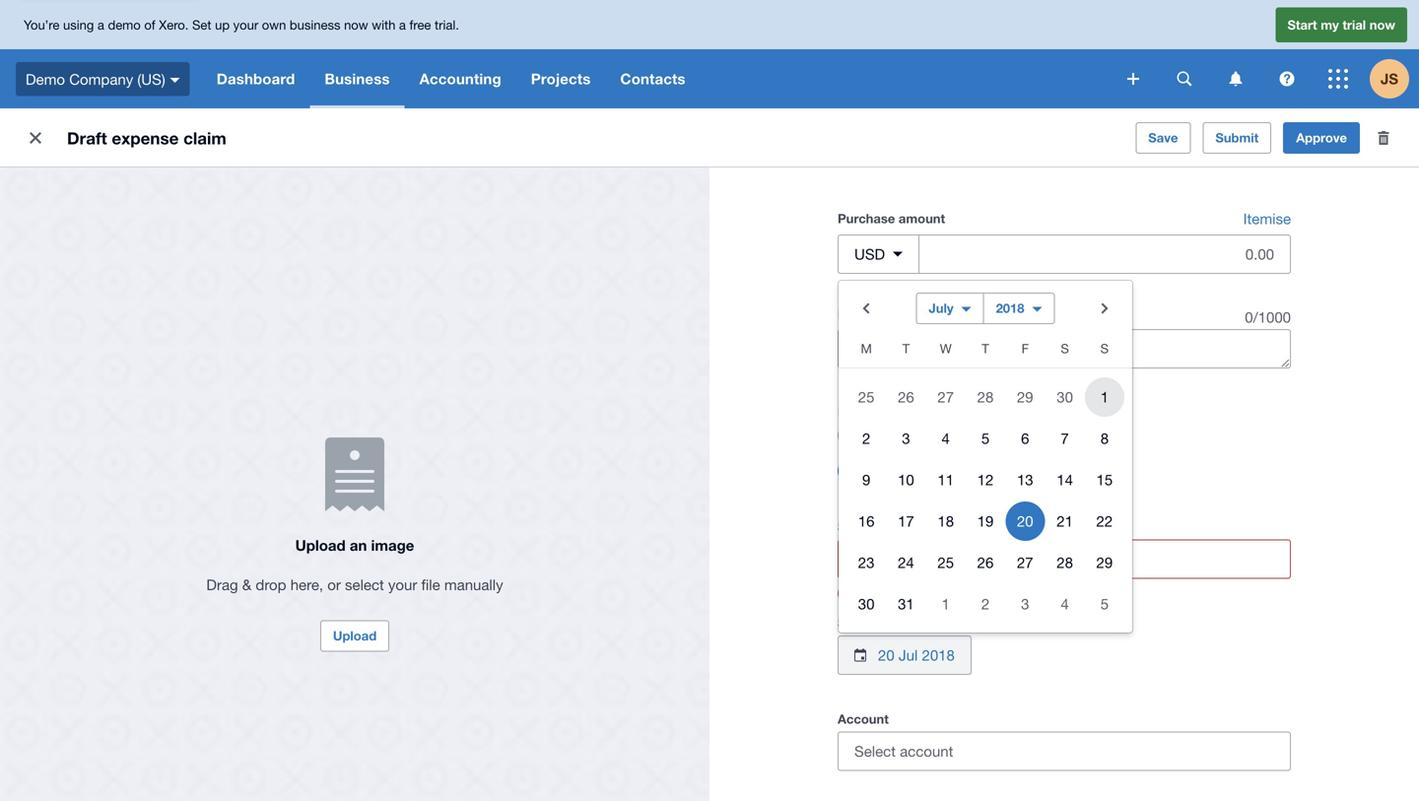 Task type: locate. For each thing, give the bounding box(es) containing it.
company money (non-reimbursable)
[[870, 427, 1111, 444]]

sun jul 22 2018 cell
[[1085, 502, 1133, 541]]

thu jul 26 2018 cell
[[966, 543, 1006, 583]]

money down pay? on the bottom
[[938, 427, 982, 444]]

js
[[1381, 70, 1399, 88]]

upload
[[295, 537, 346, 554], [333, 628, 377, 644]]

option group
[[830, 416, 1291, 491]]

manually
[[444, 576, 503, 593]]

upload for upload an image
[[295, 537, 346, 554]]

personal money (reimbursable)
[[870, 462, 1074, 480]]

1 vertical spatial money
[[931, 462, 976, 480]]

on
[[877, 616, 893, 631]]

purchase amount
[[838, 211, 945, 226]]

a left free
[[399, 17, 406, 32]]

row down july
[[839, 336, 1133, 369]]

status
[[920, 274, 1291, 298]]

1 horizontal spatial s
[[1101, 341, 1109, 356]]

svg image
[[1178, 71, 1192, 86], [1230, 71, 1243, 86], [1280, 71, 1295, 86], [1128, 73, 1140, 85]]

0 horizontal spatial now
[[344, 17, 368, 32]]

1 vertical spatial 2018
[[922, 647, 955, 664]]

svg image up save button
[[1128, 73, 1140, 85]]

1 s from the left
[[1061, 341, 1069, 356]]

1 vertical spatial company
[[870, 427, 934, 444]]

set
[[192, 17, 211, 32]]

t right "m"
[[903, 341, 910, 356]]

delete image
[[1364, 118, 1404, 158]]

file
[[421, 576, 440, 593]]

thu jul 19 2018 cell
[[966, 502, 1006, 541]]

row up thu jul 26 2018 cell
[[839, 501, 1133, 542]]

now
[[344, 17, 368, 32], [1370, 17, 1396, 32]]

row down thu jul 26 2018 cell
[[839, 584, 1133, 625]]

m
[[861, 341, 872, 356]]

spent left on
[[838, 616, 874, 631]]

w
[[940, 341, 952, 356]]

business button
[[310, 49, 405, 108]]

0 horizontal spatial company
[[69, 70, 133, 87]]

s right f
[[1061, 341, 1069, 356]]

svg image left js
[[1329, 69, 1349, 89]]

1 a from the left
[[97, 17, 104, 32]]

own
[[262, 17, 286, 32]]

1 vertical spatial spent
[[838, 616, 874, 631]]

svg image right (us)
[[170, 78, 180, 83]]

how
[[838, 404, 866, 419]]

0 vertical spatial 2018
[[996, 301, 1025, 316]]

start my trial now
[[1288, 17, 1396, 32]]

0 horizontal spatial t
[[903, 341, 910, 356]]

money for personal
[[931, 462, 976, 480]]

fri jul 13 2018 cell
[[1006, 460, 1045, 500]]

tue jul 03 2018 cell
[[887, 419, 926, 458]]

2018 up f
[[996, 301, 1025, 316]]

0 vertical spatial company
[[69, 70, 133, 87]]

1 horizontal spatial 2018
[[996, 301, 1025, 316]]

company
[[69, 70, 133, 87], [870, 427, 934, 444]]

0 vertical spatial upload
[[295, 537, 346, 554]]

money
[[938, 427, 982, 444], [931, 462, 976, 480]]

contacts button
[[606, 49, 701, 108]]

wed jul 11 2018 cell
[[926, 460, 966, 500]]

20
[[878, 647, 895, 664]]

2 spent from the top
[[838, 616, 874, 631]]

t
[[903, 341, 910, 356], [982, 341, 990, 356]]

2 t from the left
[[982, 341, 990, 356]]

0 horizontal spatial your
[[233, 17, 258, 32]]

2018
[[996, 301, 1025, 316], [922, 647, 955, 664]]

business
[[290, 17, 341, 32]]

mon jul 02 2018 cell
[[839, 419, 887, 458]]

1 horizontal spatial your
[[388, 576, 417, 593]]

2018 right jul
[[922, 647, 955, 664]]

None field
[[838, 732, 1291, 795]]

mon jul 16 2018 cell
[[839, 502, 887, 541]]

1 now from the left
[[344, 17, 368, 32]]

4 row from the top
[[839, 501, 1133, 542]]

a
[[97, 17, 104, 32], [399, 17, 406, 32]]

1 vertical spatial your
[[388, 576, 417, 593]]

usd
[[855, 245, 885, 263]]

upload down drag & drop here, or select your file manually
[[333, 628, 377, 644]]

0 horizontal spatial s
[[1061, 341, 1069, 356]]

0 horizontal spatial a
[[97, 17, 104, 32]]

personal
[[870, 462, 927, 480]]

spent
[[838, 520, 874, 535], [838, 616, 874, 631]]

row up 'thu jul 19 2018' cell
[[839, 459, 1133, 501]]

close image
[[16, 118, 55, 158]]

s up sun jul 01 2018 cell
[[1101, 341, 1109, 356]]

sun jul 15 2018 cell
[[1085, 460, 1133, 500]]

you
[[892, 404, 914, 419]]

your left file
[[388, 576, 417, 593]]

drop
[[256, 576, 286, 593]]

0 horizontal spatial svg image
[[170, 78, 180, 83]]

s
[[1061, 341, 1069, 356], [1101, 341, 1109, 356]]

0 vertical spatial spent
[[838, 520, 874, 535]]

1 vertical spatial upload
[[333, 628, 377, 644]]

purchase date image
[[855, 649, 867, 662]]

row up personal money (reimbursable) at bottom
[[839, 418, 1133, 459]]

row down 'thu jul 19 2018' cell
[[839, 542, 1133, 584]]

1 horizontal spatial company
[[870, 427, 934, 444]]

required status
[[838, 579, 1291, 603]]

projects button
[[516, 49, 606, 108]]

an
[[350, 537, 367, 554]]

2 now from the left
[[1370, 17, 1396, 32]]

tue jul 10 2018 cell
[[887, 460, 926, 500]]

now right trial
[[1370, 17, 1396, 32]]

Purchase amount field
[[920, 236, 1290, 273]]

company down you at the bottom right of the page
[[870, 427, 934, 444]]

row group
[[839, 377, 1133, 625]]

with
[[372, 17, 396, 32]]

0 vertical spatial your
[[233, 17, 258, 32]]

1 horizontal spatial a
[[399, 17, 406, 32]]

row
[[839, 336, 1133, 369], [839, 418, 1133, 459], [839, 459, 1133, 501], [839, 501, 1133, 542], [839, 542, 1133, 584], [839, 584, 1133, 625]]

save button
[[1136, 122, 1191, 154]]

spent for spent on
[[838, 616, 874, 631]]

svg image
[[1329, 69, 1349, 89], [170, 78, 180, 83]]

upload inside button
[[333, 628, 377, 644]]

company left (us)
[[69, 70, 133, 87]]

select
[[345, 576, 384, 593]]

spent left at
[[838, 520, 874, 535]]

pay?
[[917, 404, 946, 419]]

1 row from the top
[[839, 336, 1133, 369]]

thu jul 12 2018 cell
[[966, 460, 1006, 500]]

1 horizontal spatial now
[[1370, 17, 1396, 32]]

demo
[[26, 70, 65, 87]]

your right up
[[233, 17, 258, 32]]

1 spent from the top
[[838, 520, 874, 535]]

description
[[838, 306, 908, 321]]

at
[[877, 520, 889, 535]]

demo
[[108, 17, 141, 32]]

0/1000
[[1245, 309, 1291, 326]]

5 row from the top
[[839, 542, 1133, 584]]

you're using a demo of xero. set up your own business now with a free trial.
[[24, 17, 459, 32]]

0 vertical spatial money
[[938, 427, 982, 444]]

your
[[233, 17, 258, 32], [388, 576, 417, 593]]

js button
[[1370, 49, 1420, 108]]

sat jul 14 2018 cell
[[1045, 460, 1085, 500]]

grid
[[839, 336, 1133, 625]]

upload left an in the bottom of the page
[[295, 537, 346, 554]]

claim
[[183, 128, 227, 148]]

upload an image
[[295, 537, 414, 554]]

Select account text field
[[839, 733, 1290, 770]]

a right using
[[97, 17, 104, 32]]

t right w on the top right
[[982, 341, 990, 356]]

trial
[[1343, 17, 1367, 32]]

business
[[325, 70, 390, 88]]

expense
[[112, 128, 179, 148]]

money down 'wed jul 04 2018' cell on the right
[[931, 462, 976, 480]]

Spent at field
[[839, 541, 1290, 578]]

drag
[[206, 576, 238, 593]]

accounting
[[420, 70, 502, 88]]

banner
[[0, 0, 1420, 108]]

1 horizontal spatial t
[[982, 341, 990, 356]]

now left with at the top left of the page
[[344, 17, 368, 32]]



Task type: vqa. For each thing, say whether or not it's contained in the screenshot.
Demo Company (US) 'popup button'
yes



Task type: describe. For each thing, give the bounding box(es) containing it.
sat jul 21 2018 cell
[[1045, 502, 1085, 541]]

svg image inside demo company (us) popup button
[[170, 78, 180, 83]]

of
[[144, 17, 155, 32]]

upload for upload
[[333, 628, 377, 644]]

mon jul 23 2018 cell
[[839, 543, 887, 583]]

xero.
[[159, 17, 189, 32]]

banner containing dashboard
[[0, 0, 1420, 108]]

jul
[[899, 647, 918, 664]]

up
[[215, 17, 230, 32]]

demo company (us)
[[26, 70, 165, 87]]

here,
[[291, 576, 323, 593]]

upload button
[[320, 620, 390, 652]]

spent at
[[838, 520, 889, 535]]

you're
[[24, 17, 60, 32]]

my
[[1321, 17, 1339, 32]]

Description text field
[[839, 330, 1290, 368]]

required
[[864, 588, 907, 600]]

svg image down start
[[1280, 71, 1295, 86]]

grid containing m
[[839, 336, 1133, 625]]

tue jul 24 2018 cell
[[887, 543, 926, 583]]

2 a from the left
[[399, 17, 406, 32]]

sun jul 01 2018 cell
[[1085, 378, 1133, 417]]

1 t from the left
[[903, 341, 910, 356]]

image
[[371, 537, 414, 554]]

&
[[242, 576, 252, 593]]

sun jul 29 2018 cell
[[1085, 543, 1133, 583]]

(us)
[[137, 70, 165, 87]]

6 row from the top
[[839, 584, 1133, 625]]

3 row from the top
[[839, 459, 1133, 501]]

svg image up submit
[[1230, 71, 1243, 86]]

wed jul 04 2018 cell
[[926, 419, 966, 458]]

1 horizontal spatial svg image
[[1329, 69, 1349, 89]]

20 jul 2018
[[878, 647, 955, 664]]

row containing m
[[839, 336, 1133, 369]]

usd button
[[838, 235, 920, 274]]

fri jul 20 2018 cell
[[1006, 502, 1045, 541]]

fri jul 27 2018 cell
[[1006, 543, 1045, 583]]

spent for spent at
[[838, 520, 874, 535]]

itemise
[[1244, 210, 1291, 227]]

spent on
[[838, 616, 893, 631]]

amount
[[899, 211, 945, 226]]

(non-
[[986, 427, 1021, 444]]

wed jul 18 2018 cell
[[926, 502, 966, 541]]

contacts
[[621, 70, 686, 88]]

how did you pay?
[[838, 404, 946, 419]]

projects
[[531, 70, 591, 88]]

thu jul 05 2018 cell
[[966, 419, 1006, 458]]

using
[[63, 17, 94, 32]]

mon jul 09 2018 cell
[[839, 460, 887, 500]]

start
[[1288, 17, 1318, 32]]

draft
[[67, 128, 107, 148]]

july
[[929, 301, 954, 316]]

account
[[838, 712, 889, 727]]

purchase
[[838, 211, 895, 226]]

draft expense claim
[[67, 128, 227, 148]]

approve
[[1297, 130, 1348, 145]]

dashboard
[[217, 70, 295, 88]]

company inside popup button
[[69, 70, 133, 87]]

money for company
[[938, 427, 982, 444]]

save
[[1149, 130, 1178, 145]]

(reimbursable)
[[980, 462, 1074, 480]]

submit
[[1216, 130, 1259, 145]]

dashboard link
[[202, 49, 310, 108]]

did
[[869, 404, 888, 419]]

accounting button
[[405, 49, 516, 108]]

drag & drop here, or select your file manually
[[206, 576, 503, 593]]

itemise link
[[1244, 207, 1291, 231]]

sat jul 28 2018 cell
[[1045, 543, 1085, 583]]

wed jul 25 2018 cell
[[926, 543, 966, 583]]

fri jul 06 2018 cell
[[1006, 419, 1045, 458]]

submit button
[[1203, 122, 1272, 154]]

svg image up save
[[1178, 71, 1192, 86]]

tue jul 31 2018 cell
[[887, 585, 926, 624]]

tue jul 17 2018 cell
[[887, 502, 926, 541]]

0 horizontal spatial 2018
[[922, 647, 955, 664]]

2 row from the top
[[839, 418, 1133, 459]]

option group containing company money (non-reimbursable)
[[830, 416, 1291, 491]]

reimbursable)
[[1021, 427, 1111, 444]]

free
[[410, 17, 431, 32]]

approve button
[[1284, 122, 1360, 154]]

sun jul 08 2018 cell
[[1085, 419, 1133, 458]]

demo company (us) button
[[0, 49, 202, 108]]

2 s from the left
[[1101, 341, 1109, 356]]

mon jul 30 2018 cell
[[839, 585, 887, 624]]

trial.
[[435, 17, 459, 32]]

or
[[328, 576, 341, 593]]

f
[[1022, 341, 1029, 356]]

sat jul 07 2018 cell
[[1045, 419, 1085, 458]]



